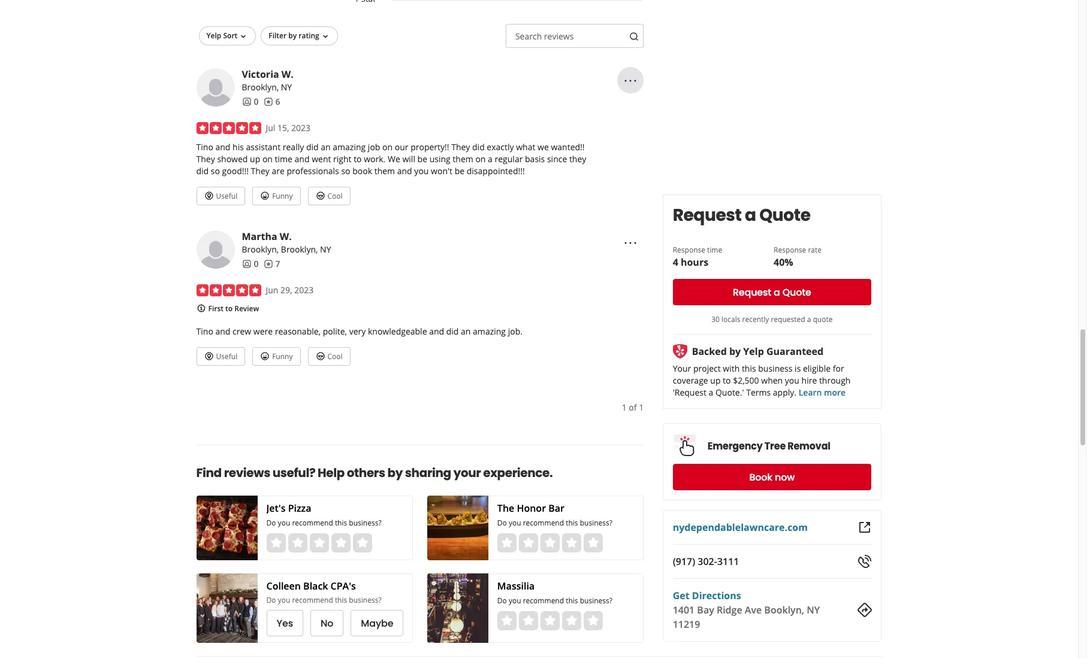 Task type: vqa. For each thing, say whether or not it's contained in the screenshot.
User actions element at the top right of page
no



Task type: describe. For each thing, give the bounding box(es) containing it.
useful for 2nd funny button from the bottom
[[216, 191, 237, 201]]

ny inside get directions 1401 bay ridge ave booklyn, ny 11219
[[807, 604, 820, 618]]

colleen
[[266, 580, 301, 594]]

photo of jet's pizza image
[[196, 496, 257, 561]]

book
[[750, 471, 773, 485]]

useful button for 2nd funny button from the bottom
[[196, 187, 245, 206]]

massilia
[[497, 580, 535, 594]]

(no rating) image for honor
[[497, 534, 603, 553]]

(917) 302-3111
[[673, 556, 740, 569]]

0 horizontal spatial be
[[418, 154, 427, 165]]

yelp inside popup button
[[207, 31, 221, 41]]

reviews for search
[[544, 31, 574, 42]]

to inside tino and his assistant really did an amazing job on our property!! they did exactly what we wanted!! they showed up on time and went right to work.  we will be using them on a regular basis since they did so good!!! they are professionals so book them and you won't be disappointed!!!
[[354, 154, 362, 165]]

w. for martha w.
[[280, 230, 292, 243]]

request inside button
[[733, 286, 772, 300]]

first to review
[[208, 304, 259, 314]]

right
[[333, 154, 352, 165]]

tino and his assistant really did an amazing job on our property!! they did exactly what we wanted!! they showed up on time and went right to work.  we will be using them on a regular basis since they did so good!!! they are professionals so book them and you won't be disappointed!!!
[[196, 142, 586, 177]]

sort
[[223, 31, 238, 41]]

photo of the honor bar image
[[427, 496, 488, 561]]

learn more
[[799, 387, 846, 399]]

jet's
[[266, 502, 286, 516]]

reviews element for martha
[[263, 258, 280, 270]]

1 funny button from the top
[[252, 187, 301, 206]]

rating element for honor
[[497, 534, 603, 553]]

quote
[[813, 315, 833, 325]]

0 vertical spatial they
[[451, 142, 470, 153]]

recommend for black
[[292, 596, 333, 606]]

1 of 1
[[622, 402, 644, 414]]

29,
[[281, 285, 292, 296]]

useful button for first funny button from the bottom
[[196, 348, 245, 366]]

do you recommend this business? down massilia link
[[497, 597, 613, 607]]

the honor bar
[[497, 502, 565, 516]]

you for massilia
[[509, 597, 521, 607]]

cpa's
[[331, 580, 356, 594]]

tino for tino and crew were reasonable, polite, very knowledgeable and did an amazing job.
[[196, 326, 213, 338]]

40%
[[774, 256, 794, 269]]

honor
[[517, 502, 546, 516]]

time inside tino and his assistant really did an amazing job on our property!! they did exactly what we wanted!! they showed up on time and went right to work.  we will be using them on a regular basis since they did so good!!! they are professionals so book them and you won't be disappointed!!!
[[275, 154, 292, 165]]

did right knowledgeable
[[446, 326, 459, 338]]

professionals
[[287, 166, 339, 177]]

review
[[235, 304, 259, 314]]

yes button
[[266, 611, 303, 637]]

get
[[673, 590, 690, 603]]

hire
[[802, 375, 818, 387]]

1401
[[673, 604, 695, 618]]

your project with this business is eligible for coverage up to $2,500 when you hire through 'request a quote.' terms apply.
[[673, 363, 851, 399]]

colleen black cpa's link
[[266, 580, 390, 594]]

bar
[[549, 502, 565, 516]]

photo of massilia image
[[427, 574, 488, 644]]

learn more link
[[799, 387, 846, 399]]

directions
[[693, 590, 742, 603]]

rating element for pizza
[[266, 534, 372, 553]]

24 directions v2 image
[[858, 604, 872, 618]]

302-
[[698, 556, 718, 569]]

friends element for martha w.
[[242, 258, 259, 270]]

15,
[[278, 122, 289, 134]]

coverage
[[673, 375, 709, 387]]

2 horizontal spatial on
[[476, 154, 486, 165]]

photo of martha w. image
[[196, 231, 235, 269]]

1 horizontal spatial an
[[461, 326, 471, 338]]

16 chevron down v2 image for yelp sort
[[239, 32, 248, 41]]

filter by rating button
[[261, 27, 338, 46]]

by inside find reviews useful? help others by sharing your experience. element
[[388, 465, 403, 482]]

the
[[497, 502, 514, 516]]

1 vertical spatial yelp
[[744, 345, 764, 359]]

an inside tino and his assistant really did an amazing job on our property!! they did exactly what we wanted!! they showed up on time and went right to work.  we will be using them on a regular basis since they did so good!!! they are professionals so book them and you won't be disappointed!!!
[[321, 142, 331, 153]]

16 friends v2 image for martha w.
[[242, 259, 251, 269]]

is
[[795, 363, 801, 375]]

16 useful v2 image for first funny button from the bottom
[[204, 352, 214, 361]]

16 friends v2 image for victoria w.
[[242, 97, 251, 107]]

quote.'
[[716, 387, 745, 399]]

job
[[368, 142, 380, 153]]

0 for victoria w.
[[254, 96, 259, 107]]

tino for tino and his assistant really did an amazing job on our property!! they did exactly what we wanted!! they showed up on time and went right to work.  we will be using them on a regular basis since they did so good!!! they are professionals so book them and you won't be disappointed!!!
[[196, 142, 213, 153]]

1 menu image from the top
[[624, 74, 638, 88]]

7
[[275, 258, 280, 270]]

search
[[515, 31, 542, 42]]

property!!
[[411, 142, 449, 153]]

hours
[[681, 256, 709, 269]]

jun 29, 2023
[[266, 285, 314, 296]]

nydependablelawncare.com link
[[673, 522, 808, 535]]

response for 40%
[[774, 245, 807, 255]]

did up went
[[306, 142, 319, 153]]

photo of colleen black cpa's image
[[196, 574, 257, 644]]

book now button
[[673, 465, 872, 491]]

jet's pizza link
[[266, 502, 390, 516]]

did left good!!!
[[196, 166, 209, 177]]

do for the
[[497, 519, 507, 529]]

wanted!!
[[551, 142, 585, 153]]

find reviews useful? help others by sharing your experience. element
[[177, 446, 644, 644]]

2 1 from the left
[[639, 402, 644, 414]]

book now
[[750, 471, 795, 485]]

this for black
[[335, 596, 347, 606]]

basis
[[525, 154, 545, 165]]

our
[[395, 142, 409, 153]]

project
[[694, 363, 721, 375]]

up inside your project with this business is eligible for coverage up to $2,500 when you hire through 'request a quote.' terms apply.
[[711, 375, 721, 387]]

black
[[303, 580, 328, 594]]

search reviews
[[515, 31, 574, 42]]

you for colleen black cpa's
[[278, 596, 290, 606]]

a inside button
[[774, 286, 781, 300]]

this inside your project with this business is eligible for coverage up to $2,500 when you hire through 'request a quote.' terms apply.
[[742, 363, 757, 375]]

24 phone v2 image
[[858, 555, 872, 570]]

and left crew
[[215, 326, 230, 338]]

yes
[[277, 617, 293, 631]]

by for rating
[[289, 31, 297, 41]]

tino and crew were reasonable, polite, very knowledgeable and did an amazing job.
[[196, 326, 523, 338]]

up inside tino and his assistant really did an amazing job on our property!! they did exactly what we wanted!! they showed up on time and went right to work.  we will be using them on a regular basis since they did so good!!! they are professionals so book them and you won't be disappointed!!!
[[250, 154, 260, 165]]

ave
[[745, 604, 762, 618]]

help
[[318, 465, 345, 482]]

emergency tree removal
[[708, 440, 831, 454]]

useful?
[[273, 465, 315, 482]]

and right knowledgeable
[[429, 326, 444, 338]]

martha
[[242, 230, 277, 243]]

did left "exactly"
[[472, 142, 485, 153]]

went
[[312, 154, 331, 165]]

16 chevron down v2 image for filter by rating
[[321, 32, 330, 41]]

2023 for victoria w.
[[291, 122, 311, 134]]

do you recommend this business? for pizza
[[266, 519, 382, 529]]

(917)
[[673, 556, 696, 569]]

guaranteed
[[767, 345, 824, 359]]

business? down massilia link
[[580, 597, 613, 607]]

2023 for martha w.
[[294, 285, 314, 296]]

his
[[233, 142, 244, 153]]

funny for 16 funny v2 icon
[[272, 352, 293, 362]]

find reviews useful? help others by sharing your experience.
[[196, 465, 553, 482]]

6
[[275, 96, 280, 107]]

jul
[[266, 122, 275, 134]]

response time 4 hours
[[673, 245, 723, 269]]

4
[[673, 256, 679, 269]]

brooklyn, down martha w. link
[[281, 244, 318, 255]]

business? for pizza
[[349, 519, 382, 529]]

recently
[[743, 315, 770, 325]]

1 horizontal spatial they
[[251, 166, 270, 177]]

16 review v2 image for martha
[[263, 259, 273, 269]]

of
[[629, 402, 637, 414]]

eligible
[[804, 363, 831, 375]]

job.
[[508, 326, 523, 338]]

response for 4
[[673, 245, 706, 255]]

by for yelp
[[730, 345, 741, 359]]

16 cool v2 image for the cool 'button' related to first funny button from the bottom
[[316, 352, 325, 361]]



Task type: locate. For each thing, give the bounding box(es) containing it.
by right others
[[388, 465, 403, 482]]

brooklyn,
[[242, 82, 279, 93], [242, 244, 279, 255], [281, 244, 318, 255]]

first
[[208, 304, 224, 314]]

w. inside martha w. brooklyn, brooklyn, ny
[[280, 230, 292, 243]]

cool down 'professionals'
[[328, 191, 343, 201]]

2 funny from the top
[[272, 352, 293, 362]]

16 friends v2 image
[[242, 97, 251, 107], [242, 259, 251, 269]]

polite,
[[323, 326, 347, 338]]

2 5 star rating image from the top
[[196, 285, 261, 297]]

work.
[[364, 154, 386, 165]]

photo of victoria w. image
[[196, 68, 235, 107]]

this down jet's pizza link
[[335, 519, 347, 529]]

this down the honor bar link
[[566, 519, 578, 529]]

cool for 2nd funny button from the bottom
[[328, 191, 343, 201]]

do for jet's
[[266, 519, 276, 529]]

1 0 from the top
[[254, 96, 259, 107]]

so left good!!!
[[211, 166, 220, 177]]

0 vertical spatial funny button
[[252, 187, 301, 206]]

2 funny button from the top
[[252, 348, 301, 366]]

apply.
[[773, 387, 797, 399]]

1 useful from the top
[[216, 191, 237, 201]]

16 friends v2 image down victoria w. brooklyn, ny
[[242, 97, 251, 107]]

1 cool button from the top
[[308, 187, 350, 206]]

1 vertical spatial friends element
[[242, 258, 259, 270]]

2 useful button from the top
[[196, 348, 245, 366]]

reviews for find
[[224, 465, 270, 482]]

funny button
[[252, 187, 301, 206], [252, 348, 301, 366]]

2 16 friends v2 image from the top
[[242, 259, 251, 269]]

1 horizontal spatial be
[[455, 166, 465, 177]]

brooklyn, inside victoria w. brooklyn, ny
[[242, 82, 279, 93]]

cool button for 2nd funny button from the bottom
[[308, 187, 350, 206]]

request a quote
[[673, 204, 811, 227], [733, 286, 812, 300]]

do down massilia
[[497, 597, 507, 607]]

16 chevron down v2 image right sort
[[239, 32, 248, 41]]

amazing inside tino and his assistant really did an amazing job on our property!! they did exactly what we wanted!! they showed up on time and went right to work.  we will be using them on a regular basis since they did so good!!! they are professionals so book them and you won't be disappointed!!!
[[333, 142, 366, 153]]

victoria
[[242, 68, 279, 81]]

useful button
[[196, 187, 245, 206], [196, 348, 245, 366]]

get directions link
[[673, 590, 742, 603]]

1 16 review v2 image from the top
[[263, 97, 273, 107]]

16 friends v2 image down martha
[[242, 259, 251, 269]]

16 useful v2 image down first at the top left of the page
[[204, 352, 214, 361]]

5 star rating image
[[196, 122, 261, 134], [196, 285, 261, 297]]

ny inside victoria w. brooklyn, ny
[[281, 82, 292, 93]]

response inside response rate 40%
[[774, 245, 807, 255]]

0 horizontal spatial to
[[225, 304, 233, 314]]

maybe button
[[351, 611, 404, 637]]

recommend down colleen black cpa's
[[292, 596, 333, 606]]

on down assistant at top
[[262, 154, 273, 165]]

them down the we
[[374, 166, 395, 177]]

very
[[349, 326, 366, 338]]

regular
[[495, 154, 523, 165]]

your
[[454, 465, 481, 482]]

by right "filter"
[[289, 31, 297, 41]]

quote up the requested at the top right
[[783, 286, 812, 300]]

they up won't
[[451, 142, 470, 153]]

0 horizontal spatial ny
[[281, 82, 292, 93]]

0 horizontal spatial an
[[321, 142, 331, 153]]

jet's pizza
[[266, 502, 311, 516]]

an up went
[[321, 142, 331, 153]]

up down assistant at top
[[250, 154, 260, 165]]

and down will
[[397, 166, 412, 177]]

0 horizontal spatial amazing
[[333, 142, 366, 153]]

1 right of
[[639, 402, 644, 414]]

useful
[[216, 191, 237, 201], [216, 352, 237, 362]]

30
[[712, 315, 720, 325]]

quote
[[760, 204, 811, 227], [783, 286, 812, 300]]

1 vertical spatial reviews element
[[263, 258, 280, 270]]

good!!!
[[222, 166, 249, 177]]

time
[[275, 154, 292, 165], [708, 245, 723, 255]]

1 horizontal spatial amazing
[[473, 326, 506, 338]]

0 vertical spatial funny
[[272, 191, 293, 201]]

1 vertical spatial time
[[708, 245, 723, 255]]

1 reviews element from the top
[[263, 96, 280, 108]]

2 0 from the top
[[254, 258, 259, 270]]

a inside your project with this business is eligible for coverage up to $2,500 when you hire through 'request a quote.' terms apply.
[[709, 387, 714, 399]]

on up disappointed!!!
[[476, 154, 486, 165]]

0 vertical spatial time
[[275, 154, 292, 165]]

1 vertical spatial 16 cool v2 image
[[316, 352, 325, 361]]

0 vertical spatial friends element
[[242, 96, 259, 108]]

backed by yelp guaranteed
[[692, 345, 824, 359]]

up down project
[[711, 375, 721, 387]]

0 vertical spatial request a quote
[[673, 204, 811, 227]]

w.
[[282, 68, 294, 81], [280, 230, 292, 243]]

useful button down crew
[[196, 348, 245, 366]]

0 vertical spatial tino
[[196, 142, 213, 153]]

1 vertical spatial 16 friends v2 image
[[242, 259, 251, 269]]

  text field
[[506, 24, 644, 48]]

booklyn,
[[765, 604, 805, 618]]

16 review v2 image left '7' at the left top of page
[[263, 259, 273, 269]]

1 vertical spatial tino
[[196, 326, 213, 338]]

amazing up 'right'
[[333, 142, 366, 153]]

1 horizontal spatial time
[[708, 245, 723, 255]]

1 vertical spatial useful button
[[196, 348, 245, 366]]

16 chevron down v2 image inside the yelp sort popup button
[[239, 32, 248, 41]]

ny inside martha w. brooklyn, brooklyn, ny
[[320, 244, 331, 255]]

w. inside victoria w. brooklyn, ny
[[282, 68, 294, 81]]

0 horizontal spatial on
[[262, 154, 273, 165]]

recommend down massilia link
[[523, 597, 564, 607]]

2 tino from the top
[[196, 326, 213, 338]]

tree
[[765, 440, 786, 454]]

this down massilia link
[[566, 597, 578, 607]]

(no rating) image down massilia link
[[497, 612, 603, 631]]

we
[[538, 142, 549, 153]]

cool button down 'polite,'
[[308, 348, 350, 366]]

reviews right "search"
[[544, 31, 574, 42]]

0 vertical spatial cool
[[328, 191, 343, 201]]

0 horizontal spatial time
[[275, 154, 292, 165]]

this up '$2,500'
[[742, 363, 757, 375]]

0 vertical spatial menu image
[[624, 74, 638, 88]]

reviews element containing 7
[[263, 258, 280, 270]]

search image
[[630, 31, 639, 41]]

1 funny from the top
[[272, 191, 293, 201]]

0 horizontal spatial up
[[250, 154, 260, 165]]

1 horizontal spatial 1
[[639, 402, 644, 414]]

0 vertical spatial 16 review v2 image
[[263, 97, 273, 107]]

16 review v2 image
[[263, 97, 273, 107], [263, 259, 273, 269]]

locals
[[722, 315, 741, 325]]

0 vertical spatial them
[[453, 154, 473, 165]]

reviews element for victoria
[[263, 96, 280, 108]]

0 vertical spatial request
[[673, 204, 742, 227]]

16 cool v2 image
[[316, 191, 325, 201], [316, 352, 325, 361]]

2 menu image from the top
[[624, 236, 638, 250]]

were
[[253, 326, 273, 338]]

useful down good!!!
[[216, 191, 237, 201]]

1 tino from the top
[[196, 142, 213, 153]]

requested
[[771, 315, 806, 325]]

2 horizontal spatial they
[[451, 142, 470, 153]]

2 vertical spatial by
[[388, 465, 403, 482]]

0 vertical spatial reviews
[[544, 31, 574, 42]]

1 vertical spatial them
[[374, 166, 395, 177]]

useful down crew
[[216, 352, 237, 362]]

5 star rating image up the first to review
[[196, 285, 261, 297]]

brooklyn, for victoria
[[242, 82, 279, 93]]

filter by rating
[[269, 31, 319, 41]]

response inside "response time 4 hours"
[[673, 245, 706, 255]]

5 star rating image up his
[[196, 122, 261, 134]]

yelp left sort
[[207, 31, 221, 41]]

they left showed
[[196, 154, 215, 165]]

(no rating) image for pizza
[[266, 534, 372, 553]]

you for jet's pizza
[[278, 519, 290, 529]]

massilia link
[[497, 580, 621, 594]]

response up 40%
[[774, 245, 807, 255]]

None radio
[[288, 534, 307, 553], [310, 534, 329, 553], [331, 534, 350, 553], [497, 534, 517, 553], [519, 534, 538, 553], [584, 534, 603, 553], [497, 612, 517, 631], [519, 612, 538, 631], [541, 612, 560, 631], [562, 612, 581, 631], [584, 612, 603, 631], [288, 534, 307, 553], [310, 534, 329, 553], [331, 534, 350, 553], [497, 534, 517, 553], [519, 534, 538, 553], [584, 534, 603, 553], [497, 612, 517, 631], [519, 612, 538, 631], [541, 612, 560, 631], [562, 612, 581, 631], [584, 612, 603, 631]]

16 cool v2 image down 'polite,'
[[316, 352, 325, 361]]

an left job.
[[461, 326, 471, 338]]

you down will
[[414, 166, 429, 177]]

1 vertical spatial to
[[225, 304, 233, 314]]

0 horizontal spatial they
[[196, 154, 215, 165]]

1 response from the left
[[673, 245, 706, 255]]

0 vertical spatial an
[[321, 142, 331, 153]]

useful button down good!!!
[[196, 187, 245, 206]]

won't
[[431, 166, 453, 177]]

0 vertical spatial 5 star rating image
[[196, 122, 261, 134]]

0 vertical spatial reviews element
[[263, 96, 280, 108]]

be right will
[[418, 154, 427, 165]]

None radio
[[266, 534, 286, 553], [353, 534, 372, 553], [541, 534, 560, 553], [562, 534, 581, 553], [266, 534, 286, 553], [353, 534, 372, 553], [541, 534, 560, 553], [562, 534, 581, 553]]

reviews element down victoria w. brooklyn, ny
[[263, 96, 280, 108]]

2 reviews element from the top
[[263, 258, 280, 270]]

recommend down 'pizza'
[[292, 519, 333, 529]]

maybe
[[361, 617, 393, 631]]

to right first at the top left of the page
[[225, 304, 233, 314]]

funny button down are
[[252, 187, 301, 206]]

reviews element containing 6
[[263, 96, 280, 108]]

(no rating) image down jet's pizza link
[[266, 534, 372, 553]]

2023 right 15,
[[291, 122, 311, 134]]

1 vertical spatial up
[[711, 375, 721, 387]]

0 vertical spatial useful
[[216, 191, 237, 201]]

your
[[673, 363, 692, 375]]

and left his
[[215, 142, 230, 153]]

menu image
[[624, 74, 638, 88], [624, 236, 638, 250]]

experience.
[[483, 465, 553, 482]]

1 cool from the top
[[328, 191, 343, 201]]

(no rating) image down bar
[[497, 534, 603, 553]]

1 vertical spatial be
[[455, 166, 465, 177]]

1 vertical spatial useful
[[216, 352, 237, 362]]

this for pizza
[[335, 519, 347, 529]]

1 vertical spatial menu image
[[624, 236, 638, 250]]

rating element
[[266, 534, 372, 553], [497, 534, 603, 553], [497, 612, 603, 631]]

1 1 from the left
[[622, 402, 627, 414]]

business? down jet's pizza link
[[349, 519, 382, 529]]

1 left of
[[622, 402, 627, 414]]

martha w. link
[[242, 230, 292, 243]]

2 16 review v2 image from the top
[[263, 259, 273, 269]]

reviews
[[544, 31, 574, 42], [224, 465, 270, 482]]

an
[[321, 142, 331, 153], [461, 326, 471, 338]]

2 horizontal spatial by
[[730, 345, 741, 359]]

1 vertical spatial 0
[[254, 258, 259, 270]]

2 16 useful v2 image from the top
[[204, 352, 214, 361]]

we
[[388, 154, 400, 165]]

1 horizontal spatial ny
[[320, 244, 331, 255]]

1 horizontal spatial them
[[453, 154, 473, 165]]

2 cool from the top
[[328, 352, 343, 362]]

business? down the honor bar link
[[580, 519, 613, 529]]

what
[[516, 142, 536, 153]]

1 vertical spatial amazing
[[473, 326, 506, 338]]

2 so from the left
[[341, 166, 350, 177]]

for
[[833, 363, 845, 375]]

they
[[451, 142, 470, 153], [196, 154, 215, 165], [251, 166, 270, 177]]

16 first v2 image
[[196, 304, 206, 313]]

response
[[673, 245, 706, 255], [774, 245, 807, 255]]

1
[[622, 402, 627, 414], [639, 402, 644, 414]]

brooklyn, down the victoria
[[242, 82, 279, 93]]

0 horizontal spatial them
[[374, 166, 395, 177]]

0 horizontal spatial 16 chevron down v2 image
[[239, 32, 248, 41]]

tino inside tino and his assistant really did an amazing job on our property!! they did exactly what we wanted!! they showed up on time and went right to work.  we will be using them on a regular basis since they did so good!!! they are professionals so book them and you won't be disappointed!!!
[[196, 142, 213, 153]]

1 16 chevron down v2 image from the left
[[239, 32, 248, 41]]

do you recommend this business? for honor
[[497, 519, 613, 529]]

2 horizontal spatial ny
[[807, 604, 820, 618]]

friends element
[[242, 96, 259, 108], [242, 258, 259, 270]]

business?
[[349, 519, 382, 529], [580, 519, 613, 529], [349, 596, 382, 606], [580, 597, 613, 607]]

recommend for pizza
[[292, 519, 333, 529]]

time inside "response time 4 hours"
[[708, 245, 723, 255]]

funny button down were
[[252, 348, 301, 366]]

16 cool v2 image down 'professionals'
[[316, 191, 325, 201]]

rate
[[809, 245, 822, 255]]

0 left 6
[[254, 96, 259, 107]]

to
[[354, 154, 362, 165], [225, 304, 233, 314], [723, 375, 731, 387]]

you down the jet's pizza
[[278, 519, 290, 529]]

really
[[283, 142, 304, 153]]

1 horizontal spatial so
[[341, 166, 350, 177]]

1 vertical spatial an
[[461, 326, 471, 338]]

3111
[[718, 556, 740, 569]]

1 vertical spatial quote
[[783, 286, 812, 300]]

exactly
[[487, 142, 514, 153]]

friends element for victoria w.
[[242, 96, 259, 108]]

1 16 cool v2 image from the top
[[316, 191, 325, 201]]

16 funny v2 image
[[260, 352, 270, 361]]

0 vertical spatial quote
[[760, 204, 811, 227]]

1 vertical spatial cool button
[[308, 348, 350, 366]]

useful for first funny button from the bottom
[[216, 352, 237, 362]]

0 vertical spatial ny
[[281, 82, 292, 93]]

when
[[762, 375, 783, 387]]

ny
[[281, 82, 292, 93], [320, 244, 331, 255], [807, 604, 820, 618]]

0 vertical spatial be
[[418, 154, 427, 165]]

time up are
[[275, 154, 292, 165]]

w. right martha
[[280, 230, 292, 243]]

5 star rating image for victoria
[[196, 122, 261, 134]]

0 vertical spatial 16 cool v2 image
[[316, 191, 325, 201]]

16 useful v2 image
[[204, 191, 214, 201], [204, 352, 214, 361]]

tino down 16 first v2 icon
[[196, 326, 213, 338]]

filter reviews by 1 star rating element
[[340, 0, 644, 5]]

1 useful button from the top
[[196, 187, 245, 206]]

business
[[759, 363, 793, 375]]

2 response from the left
[[774, 245, 807, 255]]

request up recently
[[733, 286, 772, 300]]

with
[[723, 363, 740, 375]]

0 vertical spatial w.
[[282, 68, 294, 81]]

16 chevron down v2 image right rating
[[321, 32, 330, 41]]

response rate 40%
[[774, 245, 822, 269]]

reviews right "find" in the left of the page
[[224, 465, 270, 482]]

1 vertical spatial request
[[733, 286, 772, 300]]

ridge
[[717, 604, 743, 618]]

16 chevron down v2 image
[[239, 32, 248, 41], [321, 32, 330, 41]]

5 star rating image for martha
[[196, 285, 261, 297]]

do you recommend this business? for black
[[266, 596, 382, 606]]

be
[[418, 154, 427, 165], [455, 166, 465, 177]]

0 vertical spatial 2023
[[291, 122, 311, 134]]

tino
[[196, 142, 213, 153], [196, 326, 213, 338]]

1 vertical spatial funny
[[272, 352, 293, 362]]

recommend down honor
[[523, 519, 564, 529]]

reviews element up 'jun'
[[263, 258, 280, 270]]

1 friends element from the top
[[242, 96, 259, 108]]

2 useful from the top
[[216, 352, 237, 362]]

you down is
[[785, 375, 800, 387]]

business? for black
[[349, 596, 382, 606]]

1 horizontal spatial to
[[354, 154, 362, 165]]

emergency
[[708, 440, 763, 454]]

1 vertical spatial funny button
[[252, 348, 301, 366]]

do you recommend this business? down bar
[[497, 519, 613, 529]]

them right using
[[453, 154, 473, 165]]

rating element down massilia link
[[497, 612, 603, 631]]

get directions 1401 bay ridge ave booklyn, ny 11219
[[673, 590, 820, 632]]

1 vertical spatial w.
[[280, 230, 292, 243]]

0 vertical spatial 16 useful v2 image
[[204, 191, 214, 201]]

be right won't
[[455, 166, 465, 177]]

sharing
[[405, 465, 451, 482]]

you down massilia
[[509, 597, 521, 607]]

colleen black cpa's
[[266, 580, 356, 594]]

recommend
[[292, 519, 333, 529], [523, 519, 564, 529], [292, 596, 333, 606], [523, 597, 564, 607]]

16 useful v2 image up photo of martha w.
[[204, 191, 214, 201]]

2 16 cool v2 image from the top
[[316, 352, 325, 361]]

are
[[272, 166, 285, 177]]

funny for 16 funny v2 image
[[272, 191, 293, 201]]

reviews inside find reviews useful? help others by sharing your experience. element
[[224, 465, 270, 482]]

reasonable,
[[275, 326, 321, 338]]

do you recommend this business? down colleen black cpa's link
[[266, 596, 382, 606]]

2 16 chevron down v2 image from the left
[[321, 32, 330, 41]]

1 vertical spatial by
[[730, 345, 741, 359]]

jul 15, 2023
[[266, 122, 311, 134]]

2 vertical spatial ny
[[807, 604, 820, 618]]

1 vertical spatial 16 review v2 image
[[263, 259, 273, 269]]

they left are
[[251, 166, 270, 177]]

filter
[[269, 31, 287, 41]]

rating element down jet's pizza link
[[266, 534, 372, 553]]

up
[[250, 154, 260, 165], [711, 375, 721, 387]]

quote up response rate 40%
[[760, 204, 811, 227]]

0 horizontal spatial yelp
[[207, 31, 221, 41]]

0 horizontal spatial so
[[211, 166, 220, 177]]

0 vertical spatial 0
[[254, 96, 259, 107]]

(no rating) image
[[266, 534, 372, 553], [497, 534, 603, 553], [497, 612, 603, 631]]

2 horizontal spatial to
[[723, 375, 731, 387]]

do for colleen
[[266, 596, 276, 606]]

through
[[820, 375, 851, 387]]

0 vertical spatial to
[[354, 154, 362, 165]]

friends element left 6
[[242, 96, 259, 108]]

0 vertical spatial yelp
[[207, 31, 221, 41]]

do down the
[[497, 519, 507, 529]]

1 vertical spatial they
[[196, 154, 215, 165]]

1 vertical spatial reviews
[[224, 465, 270, 482]]

by up with at bottom right
[[730, 345, 741, 359]]

2 cool button from the top
[[308, 348, 350, 366]]

this for honor
[[566, 519, 578, 529]]

1 vertical spatial cool
[[328, 352, 343, 362]]

0 vertical spatial up
[[250, 154, 260, 165]]

cool button for first funny button from the bottom
[[308, 348, 350, 366]]

and down really
[[295, 154, 310, 165]]

you inside your project with this business is eligible for coverage up to $2,500 when you hire through 'request a quote.' terms apply.
[[785, 375, 800, 387]]

cool for first funny button from the bottom
[[328, 352, 343, 362]]

w. for victoria w.
[[282, 68, 294, 81]]

1 5 star rating image from the top
[[196, 122, 261, 134]]

0 horizontal spatial response
[[673, 245, 706, 255]]

on right the job
[[382, 142, 393, 153]]

16 funny v2 image
[[260, 191, 270, 201]]

1 vertical spatial request a quote
[[733, 286, 812, 300]]

martha w. brooklyn, brooklyn, ny
[[242, 230, 331, 255]]

16 useful v2 image for 2nd funny button from the bottom
[[204, 191, 214, 201]]

request up "response time 4 hours"
[[673, 204, 742, 227]]

find
[[196, 465, 222, 482]]

by inside filter by rating popup button
[[289, 31, 297, 41]]

16 review v2 image for victoria
[[263, 97, 273, 107]]

response up the hours
[[673, 245, 706, 255]]

a inside tino and his assistant really did an amazing job on our property!! they did exactly what we wanted!! they showed up on time and went right to work.  we will be using them on a regular basis since they did so good!!! they are professionals so book them and you won't be disappointed!!!
[[488, 154, 493, 165]]

business? up the maybe "button"
[[349, 596, 382, 606]]

0 horizontal spatial by
[[289, 31, 297, 41]]

reviews element
[[263, 96, 280, 108], [263, 258, 280, 270]]

quote inside button
[[783, 286, 812, 300]]

1 horizontal spatial by
[[388, 465, 403, 482]]

1 16 friends v2 image from the top
[[242, 97, 251, 107]]

0 horizontal spatial reviews
[[224, 465, 270, 482]]

no button
[[311, 611, 344, 637]]

request a quote inside button
[[733, 286, 812, 300]]

1 16 useful v2 image from the top
[[204, 191, 214, 201]]

1 horizontal spatial response
[[774, 245, 807, 255]]

business? for honor
[[580, 519, 613, 529]]

funny right 16 funny v2 icon
[[272, 352, 293, 362]]

w. right the victoria
[[282, 68, 294, 81]]

to up book
[[354, 154, 362, 165]]

0 vertical spatial 16 friends v2 image
[[242, 97, 251, 107]]

24 external link v2 image
[[858, 521, 872, 535]]

1 horizontal spatial up
[[711, 375, 721, 387]]

1 horizontal spatial yelp
[[744, 345, 764, 359]]

1 horizontal spatial on
[[382, 142, 393, 153]]

request a quote button
[[673, 279, 872, 306]]

16 chevron down v2 image inside filter by rating popup button
[[321, 32, 330, 41]]

you for the honor bar
[[509, 519, 521, 529]]

cool button down 'professionals'
[[308, 187, 350, 206]]

you down colleen
[[278, 596, 290, 606]]

0 for martha w.
[[254, 258, 259, 270]]

1 horizontal spatial reviews
[[544, 31, 574, 42]]

friends element left '7' at the left top of page
[[242, 258, 259, 270]]

2 friends element from the top
[[242, 258, 259, 270]]

0 horizontal spatial 1
[[622, 402, 627, 414]]

0 vertical spatial useful button
[[196, 187, 245, 206]]

backed
[[692, 345, 727, 359]]

you inside tino and his assistant really did an amazing job on our property!! they did exactly what we wanted!! they showed up on time and went right to work.  we will be using them on a regular basis since they did so good!!! they are professionals so book them and you won't be disappointed!!!
[[414, 166, 429, 177]]

16 cool v2 image for the cool 'button' related to 2nd funny button from the bottom
[[316, 191, 325, 201]]

to inside your project with this business is eligible for coverage up to $2,500 when you hire through 'request a quote.' terms apply.
[[723, 375, 731, 387]]

yelp
[[207, 31, 221, 41], [744, 345, 764, 359]]

recommend for honor
[[523, 519, 564, 529]]

2 vertical spatial they
[[251, 166, 270, 177]]

cool
[[328, 191, 343, 201], [328, 352, 343, 362]]

1 so from the left
[[211, 166, 220, 177]]

brooklyn, for martha
[[242, 244, 279, 255]]

cool down 'polite,'
[[328, 352, 343, 362]]

rating
[[299, 31, 319, 41]]



